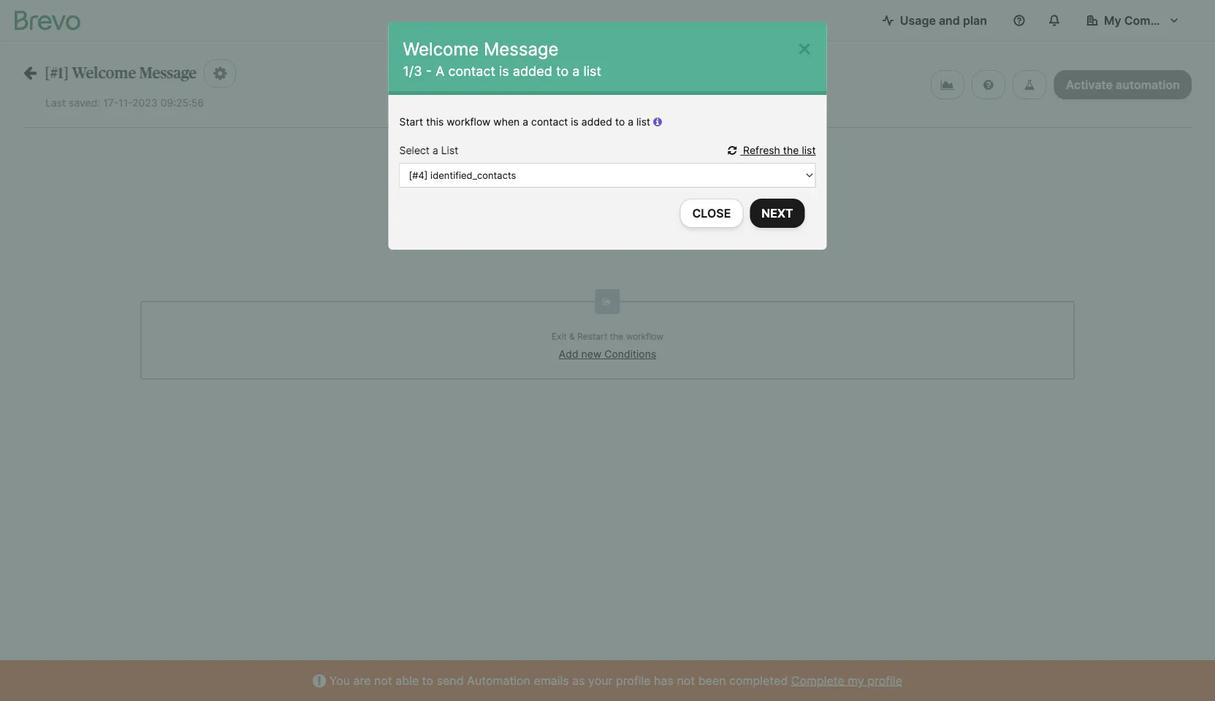 Task type: vqa. For each thing, say whether or not it's contained in the screenshot.
Meetings
no



Task type: locate. For each thing, give the bounding box(es) containing it.
0 horizontal spatial the
[[610, 332, 624, 342]]

is right when on the top
[[571, 116, 579, 128]]

added for this
[[582, 116, 613, 128]]

info circle image
[[654, 117, 662, 127]]

× button
[[797, 33, 813, 61]]

0 vertical spatial is
[[499, 63, 509, 79]]

0 vertical spatial added
[[513, 63, 553, 79]]

exit & restart the workflow add new conditions
[[552, 332, 664, 361]]

1 vertical spatial contact
[[532, 116, 568, 128]]

workflow right the this in the left of the page
[[447, 116, 491, 128]]

1 horizontal spatial list
[[637, 116, 651, 128]]

1 vertical spatial workflow
[[626, 332, 664, 342]]

1 horizontal spatial the
[[784, 144, 800, 157]]

0 vertical spatial message
[[484, 38, 559, 60]]

next
[[762, 206, 794, 220]]

0 horizontal spatial added
[[513, 63, 553, 79]]

the up add new conditions link
[[610, 332, 624, 342]]

0 vertical spatial the
[[784, 144, 800, 157]]

×
[[797, 33, 813, 61]]

0 horizontal spatial is
[[499, 63, 509, 79]]

list for message
[[584, 63, 602, 79]]

09:25:56
[[161, 97, 204, 109]]

to inside "welcome message 1/3 - a contact is added to a list"
[[556, 63, 569, 79]]

add new conditions link
[[559, 348, 657, 361]]

[#1]
[[45, 65, 69, 81]]

1 vertical spatial the
[[610, 332, 624, 342]]

a right when on the top
[[523, 116, 529, 128]]

welcome up 17-
[[72, 65, 136, 81]]

1 horizontal spatial contact
[[532, 116, 568, 128]]

added
[[513, 63, 553, 79], [582, 116, 613, 128]]

to
[[556, 63, 569, 79], [616, 116, 625, 128]]

workflow inside exit & restart the workflow add new conditions
[[626, 332, 664, 342]]

the right the refresh
[[784, 144, 800, 157]]

refresh the list
[[741, 144, 816, 157]]

is up when on the top
[[499, 63, 509, 79]]

2 vertical spatial list
[[802, 144, 816, 157]]

1 vertical spatial welcome
[[72, 65, 136, 81]]

× form
[[389, 22, 827, 250]]

1 horizontal spatial workflow
[[626, 332, 664, 342]]

contact for this
[[532, 116, 568, 128]]

contact right when on the top
[[532, 116, 568, 128]]

0 vertical spatial list
[[584, 63, 602, 79]]

0 horizontal spatial to
[[556, 63, 569, 79]]

usage and plan button
[[871, 6, 1000, 35]]

usage
[[901, 13, 937, 27]]

profile
[[868, 674, 903, 688]]

select a list
[[400, 144, 459, 157]]

list inside "welcome message 1/3 - a contact is added to a list"
[[584, 63, 602, 79]]

next button
[[750, 199, 805, 228]]

refresh image
[[728, 146, 741, 156]]

1 vertical spatial to
[[616, 116, 625, 128]]

1 vertical spatial added
[[582, 116, 613, 128]]

0 vertical spatial welcome
[[403, 38, 479, 60]]

0 vertical spatial to
[[556, 63, 569, 79]]

0 horizontal spatial contact
[[448, 63, 496, 79]]

a
[[573, 63, 580, 79], [523, 116, 529, 128], [628, 116, 634, 128], [433, 144, 439, 157]]

when
[[494, 116, 520, 128]]

1/3
[[403, 63, 422, 79]]

0 horizontal spatial welcome
[[72, 65, 136, 81]]

usage and plan
[[901, 13, 988, 27]]

1 vertical spatial message
[[140, 65, 197, 81]]

exit
[[552, 332, 567, 342]]

last
[[45, 97, 66, 109]]

1 vertical spatial list
[[637, 116, 651, 128]]

added left info circle icon
[[582, 116, 613, 128]]

a
[[436, 63, 445, 79]]

to up start this workflow when a contact is added to a list
[[556, 63, 569, 79]]

contact right a at the left of the page
[[448, 63, 496, 79]]

[#1]                             welcome message
[[45, 65, 197, 81]]

0 vertical spatial contact
[[448, 63, 496, 79]]

contact
[[448, 63, 496, 79], [532, 116, 568, 128]]

list for this
[[637, 116, 651, 128]]

welcome up a at the left of the page
[[403, 38, 479, 60]]

1 horizontal spatial to
[[616, 116, 625, 128]]

refresh
[[744, 144, 781, 157]]

the inside × form
[[784, 144, 800, 157]]

my
[[848, 674, 865, 688]]

to left info circle icon
[[616, 116, 625, 128]]

message
[[484, 38, 559, 60], [140, 65, 197, 81]]

0 horizontal spatial message
[[140, 65, 197, 81]]

my
[[1105, 13, 1122, 27]]

the inside exit & restart the workflow add new conditions
[[610, 332, 624, 342]]

the
[[784, 144, 800, 157], [610, 332, 624, 342]]

workflow inside × form
[[447, 116, 491, 128]]

1 vertical spatial is
[[571, 116, 579, 128]]

is
[[499, 63, 509, 79], [571, 116, 579, 128]]

17-
[[103, 97, 119, 109]]

1 horizontal spatial added
[[582, 116, 613, 128]]

welcome
[[403, 38, 479, 60], [72, 65, 136, 81]]

workflow up conditions
[[626, 332, 664, 342]]

add
[[559, 348, 579, 361]]

complete my profile link
[[792, 674, 903, 688]]

1 horizontal spatial is
[[571, 116, 579, 128]]

is inside "welcome message 1/3 - a contact is added to a list"
[[499, 63, 509, 79]]

added inside "welcome message 1/3 - a contact is added to a list"
[[513, 63, 553, 79]]

1 horizontal spatial welcome
[[403, 38, 479, 60]]

0 vertical spatial workflow
[[447, 116, 491, 128]]

welcome inside [#1]                             welcome message link
[[72, 65, 136, 81]]

added up start this workflow when a contact is added to a list
[[513, 63, 553, 79]]

workflow
[[447, 116, 491, 128], [626, 332, 664, 342]]

list
[[584, 63, 602, 79], [637, 116, 651, 128], [802, 144, 816, 157]]

a up start this workflow when a contact is added to a list
[[573, 63, 580, 79]]

0 horizontal spatial workflow
[[447, 116, 491, 128]]

saved:
[[69, 97, 100, 109]]

1 horizontal spatial message
[[484, 38, 559, 60]]

0 horizontal spatial list
[[584, 63, 602, 79]]

contact inside "welcome message 1/3 - a contact is added to a list"
[[448, 63, 496, 79]]



Task type: describe. For each thing, give the bounding box(es) containing it.
2023
[[132, 97, 158, 109]]

list
[[441, 144, 459, 157]]

welcome inside "welcome message 1/3 - a contact is added to a list"
[[403, 38, 479, 60]]

added for message
[[513, 63, 553, 79]]

complete
[[792, 674, 845, 688]]

my company
[[1105, 13, 1179, 27]]

a left info circle icon
[[628, 116, 634, 128]]

close button
[[680, 199, 744, 228]]

a left list
[[433, 144, 439, 157]]

this
[[426, 116, 444, 128]]

start this workflow when a contact is added to a list
[[400, 116, 654, 128]]

is for message
[[499, 63, 509, 79]]

message inside "welcome message 1/3 - a contact is added to a list"
[[484, 38, 559, 60]]

cog image
[[214, 66, 227, 81]]

[#1]                             welcome message link
[[23, 65, 197, 81]]

to for message
[[556, 63, 569, 79]]

start
[[400, 116, 423, 128]]

complete my profile
[[792, 674, 903, 688]]

close
[[693, 206, 731, 220]]

flask image
[[1025, 79, 1036, 91]]

-
[[426, 63, 432, 79]]

and
[[939, 13, 961, 27]]

exclamation circle image
[[313, 676, 326, 688]]

company
[[1125, 13, 1179, 27]]

question circle image
[[984, 79, 994, 91]]

welcome message 1/3 - a contact is added to a list
[[403, 38, 602, 79]]

last saved: 17-11-2023 09:25:56
[[45, 97, 204, 109]]

a inside "welcome message 1/3 - a contact is added to a list"
[[573, 63, 580, 79]]

refresh the list link
[[728, 144, 816, 157]]

restart
[[578, 332, 608, 342]]

2 horizontal spatial list
[[802, 144, 816, 157]]

new
[[582, 348, 602, 361]]

&
[[570, 332, 575, 342]]

select
[[400, 144, 430, 157]]

contact for message
[[448, 63, 496, 79]]

to for this
[[616, 116, 625, 128]]

11-
[[119, 97, 132, 109]]

area chart image
[[942, 79, 955, 91]]

my company button
[[1076, 6, 1193, 35]]

conditions
[[605, 348, 657, 361]]

is for this
[[571, 116, 579, 128]]

arrow left image
[[23, 65, 37, 80]]

plan
[[964, 13, 988, 27]]



